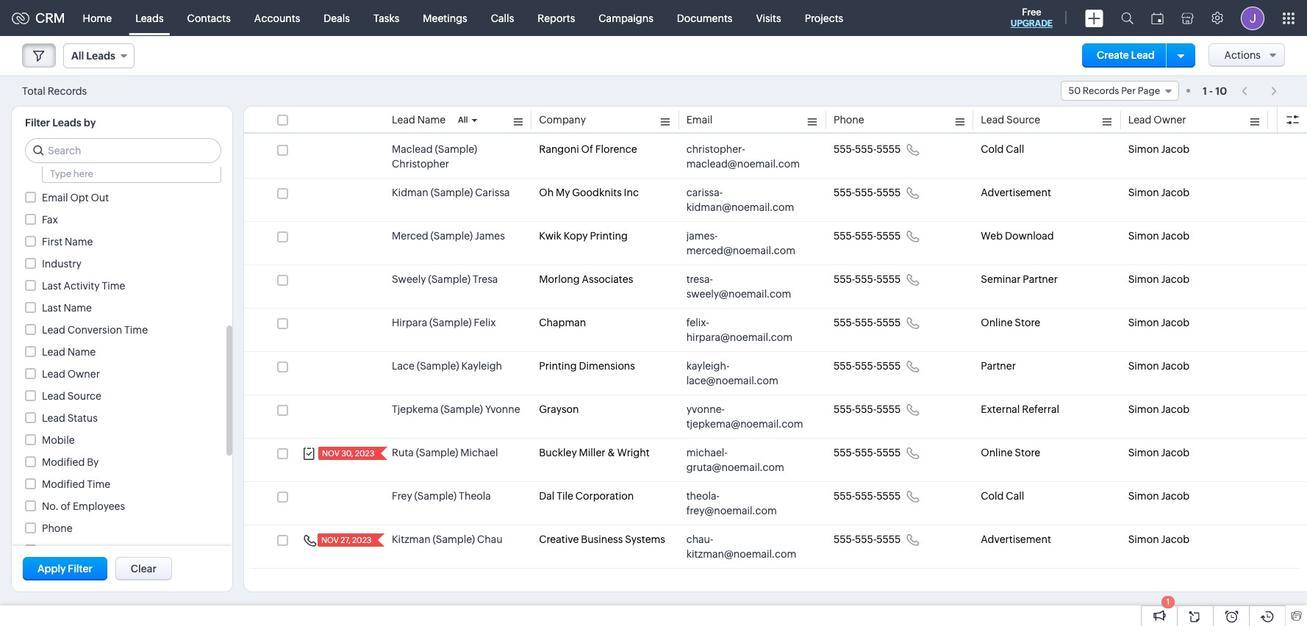Task type: vqa. For each thing, say whether or not it's contained in the screenshot.
2
no



Task type: describe. For each thing, give the bounding box(es) containing it.
kidman@noemail.com
[[687, 201, 794, 213]]

accounts link
[[243, 0, 312, 36]]

apply filter
[[38, 563, 93, 575]]

(sample) for yvonne
[[441, 404, 483, 415]]

create menu element
[[1077, 0, 1113, 36]]

2 vertical spatial time
[[87, 479, 110, 490]]

(sample) for michael
[[416, 447, 458, 459]]

leads for all leads
[[86, 50, 115, 62]]

2023 for kitzman (sample) chau
[[352, 536, 372, 545]]

(sample) for theola
[[414, 490, 457, 502]]

first
[[42, 236, 63, 248]]

nov 30, 2023
[[322, 449, 375, 458]]

lead conversion time
[[42, 324, 148, 336]]

simon for yvonne- tjepkema@noemail.com
[[1128, 404, 1159, 415]]

calls link
[[479, 0, 526, 36]]

mobile
[[42, 435, 75, 446]]

kitzman (sample) chau link
[[392, 532, 503, 547]]

merced (sample) james
[[392, 230, 505, 242]]

records for total
[[48, 85, 87, 97]]

time for last activity time
[[102, 280, 125, 292]]

all for all leads
[[71, 50, 84, 62]]

simon jacob for theola- frey@noemail.com
[[1128, 490, 1190, 502]]

actions
[[1225, 49, 1261, 61]]

5555 for yvonne- tjepkema@noemail.com
[[877, 404, 901, 415]]

simon for kayleigh- lace@noemail.com
[[1128, 360, 1159, 372]]

meetings
[[423, 12, 467, 24]]

printing dimensions
[[539, 360, 635, 372]]

last for last activity time
[[42, 280, 62, 292]]

555-555-5555 for james- merced@noemail.com
[[834, 230, 901, 242]]

jacob for chau- kitzman@noemail.com
[[1161, 534, 1190, 546]]

meetings link
[[411, 0, 479, 36]]

goodknits
[[572, 187, 622, 199]]

gruta@noemail.com
[[687, 462, 785, 474]]

external
[[981, 404, 1020, 415]]

james- merced@noemail.com link
[[687, 229, 804, 258]]

download
[[1005, 230, 1054, 242]]

calls
[[491, 12, 514, 24]]

sweely (sample) tresa
[[392, 274, 498, 285]]

corporation
[[576, 490, 634, 502]]

michael- gruta@noemail.com
[[687, 447, 785, 474]]

time for lead conversion time
[[124, 324, 148, 336]]

tjepkema@noemail.com
[[687, 418, 803, 430]]

of
[[581, 143, 593, 155]]

simon for theola- frey@noemail.com
[[1128, 490, 1159, 502]]

jacob for carissa- kidman@noemail.com
[[1161, 187, 1190, 199]]

sweely (sample) tresa link
[[392, 272, 498, 287]]

online for michael- gruta@noemail.com
[[981, 447, 1013, 459]]

1 horizontal spatial phone
[[834, 114, 865, 126]]

0 vertical spatial leads
[[135, 12, 164, 24]]

theola- frey@noemail.com
[[687, 490, 777, 517]]

1 for 1 - 10
[[1203, 85, 1207, 97]]

projects link
[[793, 0, 855, 36]]

michael- gruta@noemail.com link
[[687, 446, 804, 475]]

visits link
[[745, 0, 793, 36]]

carissa-
[[687, 187, 723, 199]]

1 horizontal spatial lead name
[[392, 114, 446, 126]]

tjepkema
[[392, 404, 439, 415]]

simon for chau- kitzman@noemail.com
[[1128, 534, 1159, 546]]

maclead (sample) christopher
[[392, 143, 477, 170]]

associates
[[582, 274, 633, 285]]

simon for michael- gruta@noemail.com
[[1128, 447, 1159, 459]]

tasks link
[[362, 0, 411, 36]]

buckley miller & wright
[[539, 447, 650, 459]]

hirpara (sample) felix link
[[392, 315, 496, 330]]

creative
[[539, 534, 579, 546]]

conversion
[[67, 324, 122, 336]]

kidman
[[392, 187, 429, 199]]

5555 for christopher- maclead@noemail.com
[[877, 143, 901, 155]]

dal tile corporation
[[539, 490, 634, 502]]

jacob for kayleigh- lace@noemail.com
[[1161, 360, 1190, 372]]

dal
[[539, 490, 555, 502]]

theola- frey@noemail.com link
[[687, 489, 804, 518]]

0 vertical spatial source
[[1007, 114, 1041, 126]]

last name
[[42, 302, 92, 314]]

projects
[[805, 12, 844, 24]]

first name
[[42, 236, 93, 248]]

1 vertical spatial lead owner
[[42, 368, 100, 380]]

cold call for christopher- maclead@noemail.com
[[981, 143, 1025, 155]]

simon for james- merced@noemail.com
[[1128, 230, 1159, 242]]

campaigns link
[[587, 0, 665, 36]]

0 vertical spatial lead source
[[981, 114, 1041, 126]]

1 for 1
[[1167, 598, 1170, 607]]

jacob for theola- frey@noemail.com
[[1161, 490, 1190, 502]]

tresa- sweely@noemail.com link
[[687, 272, 804, 301]]

kayleigh- lace@noemail.com link
[[687, 359, 804, 388]]

activity
[[64, 280, 100, 292]]

michael-
[[687, 447, 728, 459]]

0 horizontal spatial lead source
[[42, 390, 101, 402]]

kitzman@noemail.com
[[687, 549, 797, 560]]

miller
[[579, 447, 606, 459]]

all for all
[[458, 115, 468, 124]]

carissa- kidman@noemail.com link
[[687, 185, 804, 215]]

frey
[[392, 490, 412, 502]]

rangoni
[[539, 143, 579, 155]]

james- merced@noemail.com
[[687, 230, 796, 257]]

jacob for james- merced@noemail.com
[[1161, 230, 1190, 242]]

store for felix- hirpara@noemail.com
[[1015, 317, 1041, 329]]

lace@noemail.com
[[687, 375, 779, 387]]

name down conversion
[[67, 346, 96, 358]]

christopher-
[[687, 143, 745, 155]]

reports link
[[526, 0, 587, 36]]

external referral
[[981, 404, 1060, 415]]

industry
[[42, 258, 81, 270]]

business
[[581, 534, 623, 546]]

grayson
[[539, 404, 579, 415]]

simon for christopher- maclead@noemail.com
[[1128, 143, 1159, 155]]

create
[[1097, 49, 1129, 61]]

apply
[[38, 563, 66, 575]]

home
[[83, 12, 112, 24]]

by
[[87, 457, 99, 468]]

merced@noemail.com
[[687, 245, 796, 257]]

email for email opt out
[[42, 192, 68, 204]]

simon jacob for yvonne- tjepkema@noemail.com
[[1128, 404, 1190, 415]]

james-
[[687, 230, 718, 242]]

simon for felix- hirpara@noemail.com
[[1128, 317, 1159, 329]]

555-555-5555 for kayleigh- lace@noemail.com
[[834, 360, 901, 372]]

simon jacob for felix- hirpara@noemail.com
[[1128, 317, 1190, 329]]

(sample) for felix
[[429, 317, 472, 329]]

crm link
[[12, 10, 65, 26]]

555-555-5555 for theola- frey@noemail.com
[[834, 490, 901, 502]]

kwik kopy printing
[[539, 230, 628, 242]]

5555 for carissa- kidman@noemail.com
[[877, 187, 901, 199]]

total
[[22, 85, 45, 97]]

cold call for theola- frey@noemail.com
[[981, 490, 1025, 502]]

rating
[[42, 545, 73, 557]]

5555 for felix- hirpara@noemail.com
[[877, 317, 901, 329]]

lead inside button
[[1131, 49, 1155, 61]]

rangoni of florence
[[539, 143, 637, 155]]

frey (sample) theola
[[392, 490, 491, 502]]

simon jacob for carissa- kidman@noemail.com
[[1128, 187, 1190, 199]]

name up maclead
[[417, 114, 446, 126]]

florence
[[595, 143, 637, 155]]

modified for modified by
[[42, 457, 85, 468]]

0 horizontal spatial owner
[[67, 368, 100, 380]]

leads for filter leads by
[[52, 117, 81, 129]]

simon jacob for christopher- maclead@noemail.com
[[1128, 143, 1190, 155]]

name right first
[[65, 236, 93, 248]]

hirpara (sample) felix
[[392, 317, 496, 329]]

accounts
[[254, 12, 300, 24]]

50
[[1069, 85, 1081, 96]]

email opt out
[[42, 192, 109, 204]]

0 horizontal spatial lead name
[[42, 346, 96, 358]]



Task type: locate. For each thing, give the bounding box(es) containing it.
profile image
[[1241, 6, 1265, 30]]

0 horizontal spatial printing
[[539, 360, 577, 372]]

felix
[[474, 317, 496, 329]]

nov 27, 2023
[[321, 536, 372, 545]]

filter inside button
[[68, 563, 93, 575]]

2 last from the top
[[42, 302, 62, 314]]

loading image
[[89, 89, 96, 94]]

2 555-555-5555 from the top
[[834, 187, 901, 199]]

10 5555 from the top
[[877, 534, 901, 546]]

1 jacob from the top
[[1161, 143, 1190, 155]]

2 online from the top
[[981, 447, 1013, 459]]

2 5555 from the top
[[877, 187, 901, 199]]

oh
[[539, 187, 554, 199]]

0 horizontal spatial source
[[67, 390, 101, 402]]

2 store from the top
[[1015, 447, 1041, 459]]

simon jacob for michael- gruta@noemail.com
[[1128, 447, 1190, 459]]

7 simon from the top
[[1128, 404, 1159, 415]]

1 simon from the top
[[1128, 143, 1159, 155]]

1 horizontal spatial filter
[[68, 563, 93, 575]]

0 vertical spatial 2023
[[355, 449, 375, 458]]

4 jacob from the top
[[1161, 274, 1190, 285]]

(sample) inside 'kidman (sample) carissa' link
[[431, 187, 473, 199]]

1 online from the top
[[981, 317, 1013, 329]]

0 vertical spatial filter
[[25, 117, 50, 129]]

2 modified from the top
[[42, 479, 85, 490]]

(sample) inside "merced (sample) james" link
[[431, 230, 473, 242]]

profile element
[[1232, 0, 1274, 36]]

online store
[[981, 317, 1041, 329], [981, 447, 1041, 459]]

1 vertical spatial 1
[[1167, 598, 1170, 607]]

nov left 27,
[[321, 536, 339, 545]]

1 horizontal spatial 1
[[1203, 85, 1207, 97]]

contacts link
[[175, 0, 243, 36]]

3 5555 from the top
[[877, 230, 901, 242]]

buckley
[[539, 447, 577, 459]]

online down external
[[981, 447, 1013, 459]]

0 horizontal spatial phone
[[42, 523, 73, 535]]

email for email
[[687, 114, 713, 126]]

total records
[[22, 85, 87, 97]]

partner
[[1023, 274, 1058, 285], [981, 360, 1016, 372]]

advertisement for chau- kitzman@noemail.com
[[981, 534, 1051, 546]]

1 vertical spatial filter
[[68, 563, 93, 575]]

online for felix- hirpara@noemail.com
[[981, 317, 1013, 329]]

0 horizontal spatial filter
[[25, 117, 50, 129]]

0 vertical spatial nov
[[322, 449, 340, 458]]

last for last name
[[42, 302, 62, 314]]

simon jacob for kayleigh- lace@noemail.com
[[1128, 360, 1190, 372]]

1 last from the top
[[42, 280, 62, 292]]

2 online store from the top
[[981, 447, 1041, 459]]

1 cold from the top
[[981, 143, 1004, 155]]

9 simon from the top
[[1128, 490, 1159, 502]]

(sample) up christopher
[[435, 143, 477, 155]]

0 horizontal spatial records
[[48, 85, 87, 97]]

1 vertical spatial store
[[1015, 447, 1041, 459]]

leads inside field
[[86, 50, 115, 62]]

leads up loading image
[[86, 50, 115, 62]]

5555 for tresa- sweely@noemail.com
[[877, 274, 901, 285]]

store down seminar partner
[[1015, 317, 1041, 329]]

name down activity in the top of the page
[[64, 302, 92, 314]]

status
[[67, 413, 98, 424]]

1 vertical spatial owner
[[67, 368, 100, 380]]

kopy
[[564, 230, 588, 242]]

0 vertical spatial time
[[102, 280, 125, 292]]

lead owner down page
[[1128, 114, 1187, 126]]

felix-
[[687, 317, 709, 329]]

(sample) for christopher
[[435, 143, 477, 155]]

time right conversion
[[124, 324, 148, 336]]

simon jacob for james- merced@noemail.com
[[1128, 230, 1190, 242]]

email up christopher-
[[687, 114, 713, 126]]

9 5555 from the top
[[877, 490, 901, 502]]

ruta
[[392, 447, 414, 459]]

email
[[687, 114, 713, 126], [42, 192, 68, 204]]

chapman
[[539, 317, 586, 329]]

0 horizontal spatial partner
[[981, 360, 1016, 372]]

(sample) inside sweely (sample) tresa link
[[428, 274, 471, 285]]

1 vertical spatial cold call
[[981, 490, 1025, 502]]

2 vertical spatial leads
[[52, 117, 81, 129]]

10 555-555-5555 from the top
[[834, 534, 901, 546]]

cold
[[981, 143, 1004, 155], [981, 490, 1004, 502]]

documents link
[[665, 0, 745, 36]]

filter
[[25, 117, 50, 129], [68, 563, 93, 575]]

1 horizontal spatial records
[[1083, 85, 1120, 96]]

kayleigh
[[461, 360, 502, 372]]

call for christopher- maclead@noemail.com
[[1006, 143, 1025, 155]]

10 simon jacob from the top
[[1128, 534, 1190, 546]]

0 vertical spatial store
[[1015, 317, 1041, 329]]

0 vertical spatial 1
[[1203, 85, 1207, 97]]

4 5555 from the top
[[877, 274, 901, 285]]

jacob for yvonne- tjepkema@noemail.com
[[1161, 404, 1190, 415]]

5555 for james- merced@noemail.com
[[877, 230, 901, 242]]

tjepkema (sample) yvonne
[[392, 404, 520, 415]]

last down last activity time
[[42, 302, 62, 314]]

online down seminar
[[981, 317, 1013, 329]]

0 vertical spatial printing
[[590, 230, 628, 242]]

3 555-555-5555 from the top
[[834, 230, 901, 242]]

1 vertical spatial last
[[42, 302, 62, 314]]

employees
[[73, 501, 125, 513]]

campaigns
[[599, 12, 654, 24]]

simon for tresa- sweely@noemail.com
[[1128, 274, 1159, 285]]

7 jacob from the top
[[1161, 404, 1190, 415]]

555-555-5555 for yvonne- tjepkema@noemail.com
[[834, 404, 901, 415]]

all up maclead (sample) christopher link in the top left of the page
[[458, 115, 468, 124]]

1 vertical spatial source
[[67, 390, 101, 402]]

lace (sample) kayleigh
[[392, 360, 502, 372]]

hirpara
[[392, 317, 427, 329]]

time right activity in the top of the page
[[102, 280, 125, 292]]

1 vertical spatial modified
[[42, 479, 85, 490]]

0 vertical spatial modified
[[42, 457, 85, 468]]

printing up grayson
[[539, 360, 577, 372]]

(sample) left chau
[[433, 534, 475, 546]]

4 simon from the top
[[1128, 274, 1159, 285]]

(sample) for kayleigh
[[417, 360, 459, 372]]

kayleigh-
[[687, 360, 730, 372]]

0 vertical spatial all
[[71, 50, 84, 62]]

5555 for theola- frey@noemail.com
[[877, 490, 901, 502]]

7 555-555-5555 from the top
[[834, 404, 901, 415]]

1 vertical spatial partner
[[981, 360, 1016, 372]]

printing right "kopy"
[[590, 230, 628, 242]]

advertisement for carissa- kidman@noemail.com
[[981, 187, 1051, 199]]

cold for christopher- maclead@noemail.com
[[981, 143, 1004, 155]]

yvonne-
[[687, 404, 725, 415]]

5555 for michael- gruta@noemail.com
[[877, 447, 901, 459]]

1 vertical spatial call
[[1006, 490, 1025, 502]]

(sample) for tresa
[[428, 274, 471, 285]]

1 vertical spatial online store
[[981, 447, 1041, 459]]

online store for michael- gruta@noemail.com
[[981, 447, 1041, 459]]

9 jacob from the top
[[1161, 490, 1190, 502]]

1 call from the top
[[1006, 143, 1025, 155]]

1 vertical spatial email
[[42, 192, 68, 204]]

1 vertical spatial lead name
[[42, 346, 96, 358]]

all up total records
[[71, 50, 84, 62]]

visits
[[756, 12, 781, 24]]

modified down mobile
[[42, 457, 85, 468]]

2023 right 30,
[[355, 449, 375, 458]]

1 - 10
[[1203, 85, 1227, 97]]

3 simon jacob from the top
[[1128, 230, 1190, 242]]

nov left 30,
[[322, 449, 340, 458]]

7 5555 from the top
[[877, 404, 901, 415]]

lead name up maclead
[[392, 114, 446, 126]]

1 horizontal spatial partner
[[1023, 274, 1058, 285]]

1 vertical spatial lead source
[[42, 390, 101, 402]]

kidman (sample) carissa link
[[392, 185, 510, 200]]

online store down external referral
[[981, 447, 1041, 459]]

all
[[71, 50, 84, 62], [458, 115, 468, 124]]

1 cold call from the top
[[981, 143, 1025, 155]]

cold call
[[981, 143, 1025, 155], [981, 490, 1025, 502]]

online store for felix- hirpara@noemail.com
[[981, 317, 1041, 329]]

modified for modified time
[[42, 479, 85, 490]]

2023 for ruta (sample) michael
[[355, 449, 375, 458]]

nov 27, 2023 link
[[318, 534, 373, 547]]

deals
[[324, 12, 350, 24]]

(sample) left "james"
[[431, 230, 473, 242]]

2 simon jacob from the top
[[1128, 187, 1190, 199]]

lead owner up lead status
[[42, 368, 100, 380]]

owner up status on the left of the page
[[67, 368, 100, 380]]

10 jacob from the top
[[1161, 534, 1190, 546]]

call for theola- frey@noemail.com
[[1006, 490, 1025, 502]]

store down external referral
[[1015, 447, 1041, 459]]

(sample) inside ruta (sample) michael link
[[416, 447, 458, 459]]

1 vertical spatial phone
[[42, 523, 73, 535]]

1 vertical spatial nov
[[321, 536, 339, 545]]

1 horizontal spatial lead source
[[981, 114, 1041, 126]]

systems
[[625, 534, 665, 546]]

nov for ruta
[[322, 449, 340, 458]]

jacob for felix- hirpara@noemail.com
[[1161, 317, 1190, 329]]

(sample) left tresa
[[428, 274, 471, 285]]

9 555-555-5555 from the top
[[834, 490, 901, 502]]

1 vertical spatial printing
[[539, 360, 577, 372]]

5 jacob from the top
[[1161, 317, 1190, 329]]

1 horizontal spatial all
[[458, 115, 468, 124]]

(sample) for carissa
[[431, 187, 473, 199]]

0 vertical spatial advertisement
[[981, 187, 1051, 199]]

2 advertisement from the top
[[981, 534, 1051, 546]]

free
[[1022, 7, 1042, 18]]

nov 30, 2023 link
[[318, 447, 376, 460]]

carissa- kidman@noemail.com
[[687, 187, 794, 213]]

0 vertical spatial cold
[[981, 143, 1004, 155]]

4 simon jacob from the top
[[1128, 274, 1190, 285]]

records inside field
[[1083, 85, 1120, 96]]

modified up of on the left of the page
[[42, 479, 85, 490]]

simon for carissa- kidman@noemail.com
[[1128, 187, 1159, 199]]

(sample) inside maclead (sample) christopher
[[435, 143, 477, 155]]

filter down total
[[25, 117, 50, 129]]

last down industry
[[42, 280, 62, 292]]

0 vertical spatial lead owner
[[1128, 114, 1187, 126]]

8 jacob from the top
[[1161, 447, 1190, 459]]

leads left by
[[52, 117, 81, 129]]

(sample) inside frey (sample) theola link
[[414, 490, 457, 502]]

web
[[981, 230, 1003, 242]]

partner right seminar
[[1023, 274, 1058, 285]]

5 555-555-5555 from the top
[[834, 317, 901, 329]]

27,
[[341, 536, 351, 545]]

6 5555 from the top
[[877, 360, 901, 372]]

1 advertisement from the top
[[981, 187, 1051, 199]]

1 horizontal spatial email
[[687, 114, 713, 126]]

documents
[[677, 12, 733, 24]]

kitzman (sample) chau
[[392, 534, 503, 546]]

1 online store from the top
[[981, 317, 1041, 329]]

last
[[42, 280, 62, 292], [42, 302, 62, 314]]

3 simon from the top
[[1128, 230, 1159, 242]]

referral
[[1022, 404, 1060, 415]]

0 horizontal spatial 1
[[1167, 598, 1170, 607]]

(sample) for james
[[431, 230, 473, 242]]

logo image
[[12, 12, 29, 24]]

chau-
[[687, 534, 714, 546]]

Search text field
[[26, 139, 221, 163]]

7 simon jacob from the top
[[1128, 404, 1190, 415]]

filter right apply
[[68, 563, 93, 575]]

1 modified from the top
[[42, 457, 85, 468]]

simon jacob for chau- kitzman@noemail.com
[[1128, 534, 1190, 546]]

3 jacob from the top
[[1161, 230, 1190, 242]]

1 horizontal spatial printing
[[590, 230, 628, 242]]

2 cold call from the top
[[981, 490, 1025, 502]]

(sample) down maclead (sample) christopher link in the top left of the page
[[431, 187, 473, 199]]

2023 right 27,
[[352, 536, 372, 545]]

1 vertical spatial online
[[981, 447, 1013, 459]]

2 horizontal spatial leads
[[135, 12, 164, 24]]

phone
[[834, 114, 865, 126], [42, 523, 73, 535]]

(sample) right lace at bottom
[[417, 360, 459, 372]]

search element
[[1113, 0, 1143, 36]]

5555 for kayleigh- lace@noemail.com
[[877, 360, 901, 372]]

Type here text field
[[43, 166, 221, 182]]

8 5555 from the top
[[877, 447, 901, 459]]

4 555-555-5555 from the top
[[834, 274, 901, 285]]

jacob for michael- gruta@noemail.com
[[1161, 447, 1190, 459]]

records for 50
[[1083, 85, 1120, 96]]

deals link
[[312, 0, 362, 36]]

8 555-555-5555 from the top
[[834, 447, 901, 459]]

1 vertical spatial leads
[[86, 50, 115, 62]]

2 cold from the top
[[981, 490, 1004, 502]]

5 5555 from the top
[[877, 317, 901, 329]]

(sample) inside hirpara (sample) felix link
[[429, 317, 472, 329]]

0 vertical spatial lead name
[[392, 114, 446, 126]]

555-555-5555 for carissa- kidman@noemail.com
[[834, 187, 901, 199]]

555-555-5555 for michael- gruta@noemail.com
[[834, 447, 901, 459]]

0 vertical spatial email
[[687, 114, 713, 126]]

50 Records Per Page field
[[1061, 81, 1179, 101]]

upgrade
[[1011, 18, 1053, 29]]

(sample) for chau
[[433, 534, 475, 546]]

8 simon jacob from the top
[[1128, 447, 1190, 459]]

9 simon jacob from the top
[[1128, 490, 1190, 502]]

cold for theola- frey@noemail.com
[[981, 490, 1004, 502]]

555-
[[834, 143, 855, 155], [855, 143, 877, 155], [834, 187, 855, 199], [855, 187, 877, 199], [834, 230, 855, 242], [855, 230, 877, 242], [834, 274, 855, 285], [855, 274, 877, 285], [834, 317, 855, 329], [855, 317, 877, 329], [834, 360, 855, 372], [855, 360, 877, 372], [834, 404, 855, 415], [855, 404, 877, 415], [834, 447, 855, 459], [855, 447, 877, 459], [834, 490, 855, 502], [855, 490, 877, 502], [834, 534, 855, 546], [855, 534, 877, 546]]

1 store from the top
[[1015, 317, 1041, 329]]

1 5555 from the top
[[877, 143, 901, 155]]

2 jacob from the top
[[1161, 187, 1190, 199]]

50 records per page
[[1069, 85, 1160, 96]]

1 vertical spatial advertisement
[[981, 534, 1051, 546]]

10 simon from the top
[[1128, 534, 1159, 546]]

5555 for chau- kitzman@noemail.com
[[877, 534, 901, 546]]

6 555-555-5555 from the top
[[834, 360, 901, 372]]

1 vertical spatial all
[[458, 115, 468, 124]]

maclead
[[392, 143, 433, 155]]

(sample) inside tjepkema (sample) yvonne link
[[441, 404, 483, 415]]

ruta (sample) michael
[[392, 447, 498, 459]]

(sample) inside kitzman (sample) chau link
[[433, 534, 475, 546]]

1 horizontal spatial source
[[1007, 114, 1041, 126]]

0 vertical spatial cold call
[[981, 143, 1025, 155]]

1 555-555-5555 from the top
[[834, 143, 901, 155]]

0 horizontal spatial email
[[42, 192, 68, 204]]

555-555-5555 for chau- kitzman@noemail.com
[[834, 534, 901, 546]]

(sample) right 'ruta'
[[416, 447, 458, 459]]

create menu image
[[1085, 9, 1104, 27]]

online
[[981, 317, 1013, 329], [981, 447, 1013, 459]]

michael
[[461, 447, 498, 459]]

0 vertical spatial last
[[42, 280, 62, 292]]

records
[[48, 85, 87, 97], [1083, 85, 1120, 96]]

2 call from the top
[[1006, 490, 1025, 502]]

jacob for tresa- sweely@noemail.com
[[1161, 274, 1190, 285]]

0 vertical spatial online
[[981, 317, 1013, 329]]

6 simon from the top
[[1128, 360, 1159, 372]]

nov for kitzman
[[321, 536, 339, 545]]

free upgrade
[[1011, 7, 1053, 29]]

0 horizontal spatial all
[[71, 50, 84, 62]]

christopher- maclead@noemail.com link
[[687, 142, 804, 171]]

tjepkema (sample) yvonne link
[[392, 402, 520, 417]]

6 simon jacob from the top
[[1128, 360, 1190, 372]]

search image
[[1121, 12, 1134, 24]]

navigation
[[1235, 80, 1285, 101]]

(sample) right "frey"
[[414, 490, 457, 502]]

all inside field
[[71, 50, 84, 62]]

by
[[84, 117, 96, 129]]

0 vertical spatial call
[[1006, 143, 1025, 155]]

records right 50
[[1083, 85, 1120, 96]]

5 simon jacob from the top
[[1128, 317, 1190, 329]]

1 vertical spatial cold
[[981, 490, 1004, 502]]

8 simon from the top
[[1128, 447, 1159, 459]]

row group containing maclead (sample) christopher
[[244, 135, 1307, 569]]

-
[[1210, 85, 1213, 97]]

lead name down conversion
[[42, 346, 96, 358]]

owner down page
[[1154, 114, 1187, 126]]

1 simon jacob from the top
[[1128, 143, 1190, 155]]

partner up external
[[981, 360, 1016, 372]]

0 vertical spatial phone
[[834, 114, 865, 126]]

page
[[1138, 85, 1160, 96]]

555-555-5555 for tresa- sweely@noemail.com
[[834, 274, 901, 285]]

555-555-5555 for christopher- maclead@noemail.com
[[834, 143, 901, 155]]

0 vertical spatial partner
[[1023, 274, 1058, 285]]

5 simon from the top
[[1128, 317, 1159, 329]]

kwik
[[539, 230, 562, 242]]

home link
[[71, 0, 124, 36]]

1 horizontal spatial lead owner
[[1128, 114, 1187, 126]]

555-555-5555 for felix- hirpara@noemail.com
[[834, 317, 901, 329]]

simon jacob for tresa- sweely@noemail.com
[[1128, 274, 1190, 285]]

0 vertical spatial online store
[[981, 317, 1041, 329]]

(sample) left felix
[[429, 317, 472, 329]]

10
[[1216, 85, 1227, 97]]

lead name
[[392, 114, 446, 126], [42, 346, 96, 358]]

store for michael- gruta@noemail.com
[[1015, 447, 1041, 459]]

0 vertical spatial owner
[[1154, 114, 1187, 126]]

(sample) left yvonne on the left of page
[[441, 404, 483, 415]]

1 horizontal spatial leads
[[86, 50, 115, 62]]

chau- kitzman@noemail.com
[[687, 534, 797, 560]]

0 horizontal spatial leads
[[52, 117, 81, 129]]

row group
[[244, 135, 1307, 569]]

leads right home link
[[135, 12, 164, 24]]

2 simon from the top
[[1128, 187, 1159, 199]]

1 horizontal spatial owner
[[1154, 114, 1187, 126]]

6 jacob from the top
[[1161, 360, 1190, 372]]

email up fax
[[42, 192, 68, 204]]

company
[[539, 114, 586, 126]]

1 vertical spatial 2023
[[352, 536, 372, 545]]

records left loading image
[[48, 85, 87, 97]]

tile
[[557, 490, 574, 502]]

1 vertical spatial time
[[124, 324, 148, 336]]

All Leads field
[[63, 43, 134, 68]]

jacob for christopher- maclead@noemail.com
[[1161, 143, 1190, 155]]

all leads
[[71, 50, 115, 62]]

online store down seminar partner
[[981, 317, 1041, 329]]

(sample) inside the 'lace (sample) kayleigh' link
[[417, 360, 459, 372]]

calendar image
[[1152, 12, 1164, 24]]

of
[[61, 501, 71, 513]]

time up 'employees' at the bottom left of page
[[87, 479, 110, 490]]

0 horizontal spatial lead owner
[[42, 368, 100, 380]]

1
[[1203, 85, 1207, 97], [1167, 598, 1170, 607]]

lace
[[392, 360, 415, 372]]

555-555-5555
[[834, 143, 901, 155], [834, 187, 901, 199], [834, 230, 901, 242], [834, 274, 901, 285], [834, 317, 901, 329], [834, 360, 901, 372], [834, 404, 901, 415], [834, 447, 901, 459], [834, 490, 901, 502], [834, 534, 901, 546]]



